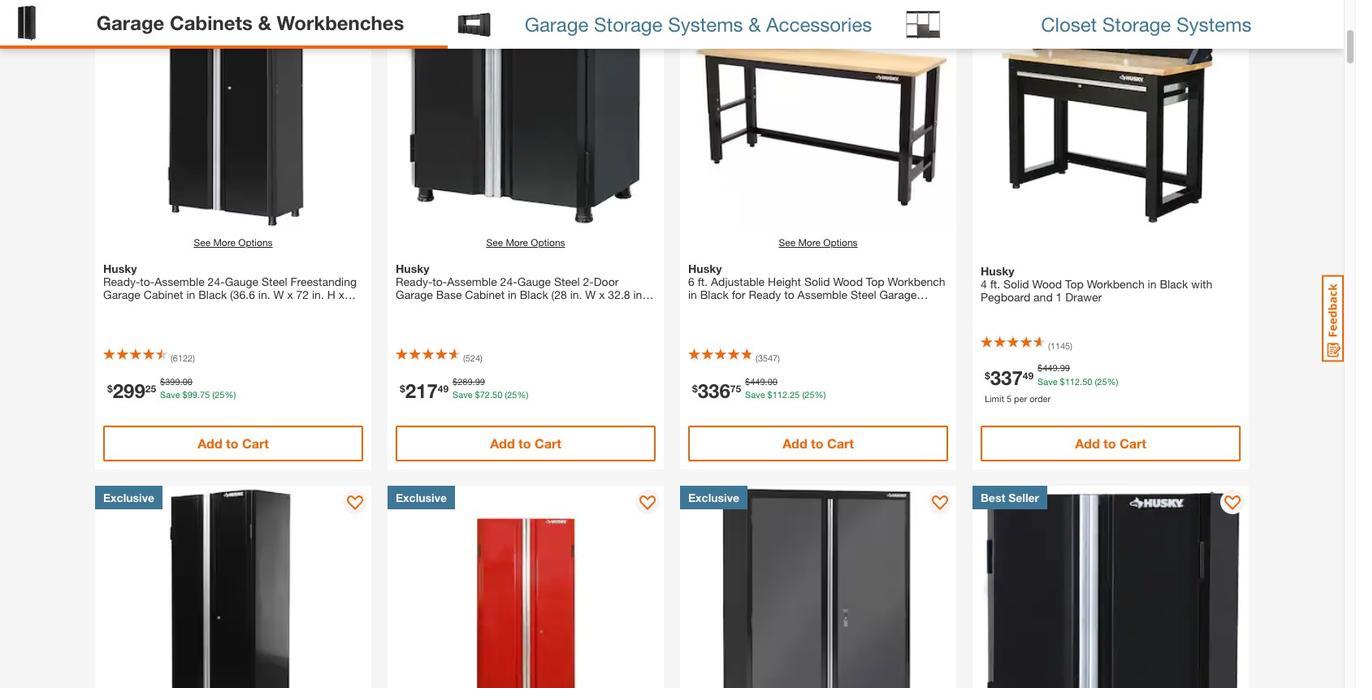 Task type: vqa. For each thing, say whether or not it's contained in the screenshot.
first SEE from the right
yes



Task type: locate. For each thing, give the bounding box(es) containing it.
24- inside husky ready-to-assemble 24-gauge steel 2-door garage base cabinet in black (28 in. w x 32.8 in. h x 18.3 in. d)
[[500, 275, 517, 288]]

0 horizontal spatial assemble
[[155, 275, 205, 288]]

1 d) from the left
[[144, 301, 155, 314]]

1 ready- from the left
[[103, 275, 140, 288]]

3 add from the left
[[783, 436, 807, 451]]

99 down ( 1145 )
[[1060, 362, 1070, 373]]

in inside husky 4 ft. solid wood top workbench in black with pegboard and 1 drawer
[[1148, 277, 1157, 291]]

1 options from the left
[[238, 236, 273, 249]]

2 24- from the left
[[500, 275, 517, 288]]

black left "with"
[[1160, 277, 1188, 291]]

2 horizontal spatial more
[[798, 236, 821, 249]]

50 for 217
[[492, 389, 502, 400]]

1 horizontal spatial ready-
[[396, 275, 433, 288]]

2 horizontal spatial see more options
[[779, 236, 858, 249]]

0 vertical spatial 49
[[1023, 369, 1034, 381]]

)
[[1070, 340, 1072, 351], [193, 352, 195, 363], [480, 352, 482, 363], [778, 352, 780, 363]]

00 down 3547
[[768, 376, 778, 386]]

25 inside the $ 337 49 $ 449 . 99 save $ 112 . 50 ( 25 %) limit 5 per order
[[1097, 376, 1107, 386]]

3 add to cart button from the left
[[688, 426, 948, 462]]

add to cart
[[198, 436, 269, 451], [490, 436, 561, 451], [783, 436, 854, 451], [1075, 436, 1146, 451]]

3 display image from the left
[[1225, 496, 1241, 512]]

0 horizontal spatial 75
[[200, 389, 210, 400]]

49 inside the $ 337 49 $ 449 . 99 save $ 112 . 50 ( 25 %) limit 5 per order
[[1023, 369, 1034, 381]]

1 horizontal spatial storage
[[688, 301, 728, 314]]

( inside $ 217 49 $ 289 . 99 save $ 72 . 50 ( 25 %)
[[505, 389, 507, 400]]

25 inside $ 217 49 $ 289 . 99 save $ 72 . 50 ( 25 %)
[[507, 389, 517, 400]]

cabinet
[[144, 288, 183, 301], [465, 288, 505, 301]]

add down $ 336 75 $ 449 . 00 save $ 112 . 25 ( 25 %)
[[783, 436, 807, 451]]

1 horizontal spatial steel
[[554, 275, 580, 288]]

0 horizontal spatial more
[[213, 236, 236, 249]]

height
[[768, 275, 801, 288]]

1 horizontal spatial &
[[749, 13, 761, 35]]

add down $ 299 25 $ 399 . 00 save $ 99 . 75 ( 25 %)
[[198, 436, 222, 451]]

systems for closet
[[1177, 13, 1252, 35]]

1 display image from the left
[[347, 496, 363, 512]]

1 see from the left
[[194, 236, 211, 249]]

1 horizontal spatial 99
[[475, 376, 485, 386]]

order
[[1030, 393, 1051, 403]]

cabinet up ( 6122 ) at the left
[[144, 288, 183, 301]]

ready- for 299
[[103, 275, 140, 288]]

) up $ 336 75 $ 449 . 00 save $ 112 . 25 ( 25 %)
[[778, 352, 780, 363]]

0 horizontal spatial systems
[[668, 13, 743, 35]]

2 horizontal spatial assemble
[[798, 288, 848, 301]]

1 to- from the left
[[140, 275, 155, 288]]

display image for ready-to-assemble 24-gauge steel freestanding garage cabinet in black (30.5 in. w x 72 in. h x 18.3 in. d) 'image'
[[347, 496, 363, 512]]

x
[[287, 288, 293, 301], [339, 288, 344, 301], [599, 288, 605, 301], [407, 301, 413, 314]]

more
[[213, 236, 236, 249], [506, 236, 528, 249], [798, 236, 821, 249]]

1 vertical spatial 449
[[750, 376, 765, 386]]

449 down ( 1145 )
[[1043, 362, 1058, 373]]

ft. for 336
[[698, 275, 708, 288]]

to for 336
[[811, 436, 824, 451]]

2 d) from the left
[[457, 301, 468, 314]]

ready- inside "husky ready-to-assemble 24-gauge steel freestanding garage cabinet in black (36.6 in. w x 72 in. h x 18.3 in. d)"
[[103, 275, 140, 288]]

top
[[866, 275, 885, 288], [1065, 277, 1084, 291]]

(36.6
[[230, 288, 255, 301]]

save down 3547
[[745, 389, 765, 400]]

feedback link image
[[1322, 275, 1344, 362]]

cart for 299
[[242, 436, 269, 451]]

exclusive for ready-to-assemble 24-gauge steel freestanding garage cabinet in red (30.5 in. w x 72 in. h x 18.3 in. d) image
[[396, 491, 447, 505]]

75
[[730, 382, 741, 395], [200, 389, 210, 400]]

to for 217
[[519, 436, 531, 451]]

and
[[1034, 290, 1053, 304]]

1 horizontal spatial 18.3
[[416, 301, 438, 314]]

1 horizontal spatial 75
[[730, 382, 741, 395]]

00 inside $ 336 75 $ 449 . 00 save $ 112 . 25 ( 25 %)
[[768, 376, 778, 386]]

options for 336
[[823, 236, 858, 249]]

99 inside the $ 337 49 $ 449 . 99 save $ 112 . 50 ( 25 %) limit 5 per order
[[1060, 362, 1070, 373]]

to- inside "husky ready-to-assemble 24-gauge steel freestanding garage cabinet in black (36.6 in. w x 72 in. h x 18.3 in. d)"
[[140, 275, 155, 288]]

wood right height
[[833, 275, 863, 288]]

0 horizontal spatial d)
[[144, 301, 155, 314]]

to- inside husky ready-to-assemble 24-gauge steel 2-door garage base cabinet in black (28 in. w x 32.8 in. h x 18.3 in. d)
[[433, 275, 447, 288]]

1 add to cart button from the left
[[103, 426, 363, 462]]

in left "with"
[[1148, 277, 1157, 291]]

.
[[1058, 362, 1060, 373], [180, 376, 183, 386], [473, 376, 475, 386], [765, 376, 768, 386], [1080, 376, 1083, 386], [197, 389, 200, 400], [490, 389, 492, 400], [787, 389, 790, 400]]

3 add to cart from the left
[[783, 436, 854, 451]]

%) inside $ 299 25 $ 399 . 00 save $ 99 . 75 ( 25 %)
[[225, 389, 236, 400]]

save inside the $ 337 49 $ 449 . 99 save $ 112 . 50 ( 25 %) limit 5 per order
[[1038, 376, 1058, 386]]

112 down ( 1145 )
[[1065, 376, 1080, 386]]

more for 336
[[798, 236, 821, 249]]

4 add to cart button from the left
[[981, 426, 1241, 462]]

solid right height
[[804, 275, 830, 288]]

75 inside $ 299 25 $ 399 . 00 save $ 99 . 75 ( 25 %)
[[200, 389, 210, 400]]

49 left 289
[[438, 382, 449, 395]]

assemble up ( 524 )
[[447, 275, 497, 288]]

1 horizontal spatial display image
[[640, 496, 656, 512]]

%) inside $ 217 49 $ 289 . 99 save $ 72 . 50 ( 25 %)
[[517, 389, 528, 400]]

1 more from the left
[[213, 236, 236, 249]]

more for 217
[[506, 236, 528, 249]]

save inside $ 217 49 $ 289 . 99 save $ 72 . 50 ( 25 %)
[[453, 389, 473, 400]]

2 cart from the left
[[535, 436, 561, 451]]

0 horizontal spatial solid
[[804, 275, 830, 288]]

0 horizontal spatial 00
[[183, 376, 192, 386]]

0 horizontal spatial 18.3
[[103, 301, 125, 314]]

in
[[1148, 277, 1157, 291], [186, 288, 195, 301], [508, 288, 517, 301], [688, 288, 697, 301]]

wood
[[833, 275, 863, 288], [1032, 277, 1062, 291]]

add to cart button
[[103, 426, 363, 462], [396, 426, 656, 462], [688, 426, 948, 462], [981, 426, 1241, 462]]

see more options up husky 6 ft. adjustable height solid wood top workbench in black for ready to assemble steel garage storage system
[[779, 236, 858, 249]]

black
[[1160, 277, 1188, 291], [198, 288, 227, 301], [520, 288, 548, 301], [700, 288, 729, 301]]

save inside $ 299 25 $ 399 . 00 save $ 99 . 75 ( 25 %)
[[160, 389, 180, 400]]

%) for 299
[[225, 389, 236, 400]]

1 horizontal spatial ft.
[[990, 277, 1000, 291]]

1 horizontal spatial options
[[531, 236, 565, 249]]

99 down '6122'
[[187, 389, 197, 400]]

storage
[[594, 13, 663, 35], [1103, 13, 1171, 35], [688, 301, 728, 314]]

1 horizontal spatial to-
[[433, 275, 447, 288]]

ready-
[[103, 275, 140, 288], [396, 275, 433, 288]]

wood inside husky 4 ft. solid wood top workbench in black with pegboard and 1 drawer
[[1032, 277, 1062, 291]]

2 more from the left
[[506, 236, 528, 249]]

112 inside the $ 337 49 $ 449 . 99 save $ 112 . 50 ( 25 %) limit 5 per order
[[1065, 376, 1080, 386]]

0 horizontal spatial top
[[866, 275, 885, 288]]

0 vertical spatial 99
[[1060, 362, 1070, 373]]

options up husky ready-to-assemble 24-gauge steel 2-door garage base cabinet in black (28 in. w x 32.8 in. h x 18.3 in. d)
[[531, 236, 565, 249]]

see up height
[[779, 236, 796, 249]]

garage
[[97, 11, 164, 34], [525, 13, 589, 35], [103, 288, 140, 301], [396, 288, 433, 301], [880, 288, 917, 301]]

) up $ 217 49 $ 289 . 99 save $ 72 . 50 ( 25 %)
[[480, 352, 482, 363]]

save down 289
[[453, 389, 473, 400]]

steel
[[262, 275, 287, 288], [554, 275, 580, 288], [851, 288, 876, 301]]

more for 299
[[213, 236, 236, 249]]

0 horizontal spatial h
[[327, 288, 335, 301]]

see up husky ready-to-assemble 24-gauge steel 2-door garage base cabinet in black (28 in. w x 32.8 in. h x 18.3 in. d)
[[486, 236, 503, 249]]

workbench
[[888, 275, 946, 288], [1087, 277, 1145, 291]]

0 horizontal spatial gauge
[[225, 275, 259, 288]]

ft. inside husky 4 ft. solid wood top workbench in black with pegboard and 1 drawer
[[990, 277, 1000, 291]]

in inside "husky ready-to-assemble 24-gauge steel freestanding garage cabinet in black (36.6 in. w x 72 in. h x 18.3 in. d)"
[[186, 288, 195, 301]]

0 horizontal spatial 112
[[773, 389, 787, 400]]

1 cart from the left
[[242, 436, 269, 451]]

workbench inside husky 6 ft. adjustable height solid wood top workbench in black for ready to assemble steel garage storage system
[[888, 275, 946, 288]]

2 options from the left
[[531, 236, 565, 249]]

wood left 'drawer'
[[1032, 277, 1062, 291]]

solid left and
[[1004, 277, 1029, 291]]

& left the accessories
[[749, 13, 761, 35]]

1 horizontal spatial d)
[[457, 301, 468, 314]]

black inside husky 6 ft. adjustable height solid wood top workbench in black for ready to assemble steel garage storage system
[[700, 288, 729, 301]]

cart
[[242, 436, 269, 451], [535, 436, 561, 451], [827, 436, 854, 451], [1120, 436, 1146, 451]]

see more options link up husky 6 ft. adjustable height solid wood top workbench in black for ready to assemble steel garage storage system
[[779, 236, 858, 250]]

1 horizontal spatial workbench
[[1087, 277, 1145, 291]]

2 add to cart from the left
[[490, 436, 561, 451]]

99 inside $ 217 49 $ 289 . 99 save $ 72 . 50 ( 25 %)
[[475, 376, 485, 386]]

2 vertical spatial 99
[[187, 389, 197, 400]]

gauge inside husky ready-to-assemble 24-gauge steel 2-door garage base cabinet in black (28 in. w x 32.8 in. h x 18.3 in. d)
[[517, 275, 551, 288]]

1 horizontal spatial 00
[[768, 376, 778, 386]]

husky inside husky 6 ft. adjustable height solid wood top workbench in black for ready to assemble steel garage storage system
[[688, 262, 722, 275]]

0 horizontal spatial display image
[[347, 496, 363, 512]]

ft.
[[698, 275, 708, 288], [990, 277, 1000, 291]]

112 inside $ 336 75 $ 449 . 00 save $ 112 . 25 ( 25 %)
[[773, 389, 787, 400]]

99 for 337
[[1060, 362, 1070, 373]]

see up "husky ready-to-assemble 24-gauge steel freestanding garage cabinet in black (36.6 in. w x 72 in. h x 18.3 in. d)"
[[194, 236, 211, 249]]

1 horizontal spatial exclusive
[[396, 491, 447, 505]]

2 horizontal spatial see more options link
[[779, 236, 858, 250]]

workbench inside husky 4 ft. solid wood top workbench in black with pegboard and 1 drawer
[[1087, 277, 1145, 291]]

2 add to cart button from the left
[[396, 426, 656, 462]]

2 horizontal spatial 99
[[1060, 362, 1070, 373]]

18.3 inside husky ready-to-assemble 24-gauge steel 2-door garage base cabinet in black (28 in. w x 32.8 in. h x 18.3 in. d)
[[416, 301, 438, 314]]

00 inside $ 299 25 $ 399 . 00 save $ 99 . 75 ( 25 %)
[[183, 376, 192, 386]]

00
[[183, 376, 192, 386], [768, 376, 778, 386]]

24- left (28
[[500, 275, 517, 288]]

72 inside $ 217 49 $ 289 . 99 save $ 72 . 50 ( 25 %)
[[480, 389, 490, 400]]

pegboard
[[981, 290, 1031, 304]]

1 horizontal spatial see
[[486, 236, 503, 249]]

1 vertical spatial 49
[[438, 382, 449, 395]]

workbench right "1"
[[1087, 277, 1145, 291]]

1 horizontal spatial wood
[[1032, 277, 1062, 291]]

2 systems from the left
[[1177, 13, 1252, 35]]

1 vertical spatial 50
[[492, 389, 502, 400]]

closet storage systems image
[[904, 6, 941, 43]]

see more options for 336
[[779, 236, 858, 249]]

assemble left (36.6
[[155, 275, 205, 288]]

3 see more options link from the left
[[779, 236, 858, 250]]

save
[[1038, 376, 1058, 386], [160, 389, 180, 400], [453, 389, 473, 400], [745, 389, 765, 400]]

2 ready- from the left
[[396, 275, 433, 288]]

3 options from the left
[[823, 236, 858, 249]]

2 horizontal spatial display image
[[1225, 496, 1241, 512]]

2 to- from the left
[[433, 275, 447, 288]]

solid inside husky 6 ft. adjustable height solid wood top workbench in black for ready to assemble steel garage storage system
[[804, 275, 830, 288]]

0 horizontal spatial see more options link
[[194, 236, 273, 250]]

husky ready-to-assemble 24-gauge steel 2-door garage base cabinet in black (28 in. w x 32.8 in. h x 18.3 in. d)
[[396, 262, 645, 314]]

see more options link up "husky ready-to-assemble 24-gauge steel freestanding garage cabinet in black (36.6 in. w x 72 in. h x 18.3 in. d)"
[[194, 236, 273, 250]]

0 horizontal spatial steel
[[262, 275, 287, 288]]

72 inside "husky ready-to-assemble 24-gauge steel freestanding garage cabinet in black (36.6 in. w x 72 in. h x 18.3 in. d)"
[[296, 288, 309, 301]]

save inside $ 336 75 $ 449 . 00 save $ 112 . 25 ( 25 %)
[[745, 389, 765, 400]]

0 horizontal spatial see more options
[[194, 236, 273, 249]]

ready- inside husky ready-to-assemble 24-gauge steel 2-door garage base cabinet in black (28 in. w x 32.8 in. h x 18.3 in. d)
[[396, 275, 433, 288]]

0 horizontal spatial 99
[[187, 389, 197, 400]]

see more options for 217
[[486, 236, 565, 249]]

1 horizontal spatial see more options link
[[486, 236, 565, 250]]

1 see more options from the left
[[194, 236, 273, 249]]

2 cabinet from the left
[[465, 288, 505, 301]]

options for 299
[[238, 236, 273, 249]]

see
[[194, 236, 211, 249], [486, 236, 503, 249], [779, 236, 796, 249]]

2 horizontal spatial steel
[[851, 288, 876, 301]]

0 vertical spatial 449
[[1043, 362, 1058, 373]]

husky 6 ft. adjustable height solid wood top workbench in black for ready to assemble steel garage storage system
[[688, 262, 946, 314]]

top inside husky 6 ft. adjustable height solid wood top workbench in black for ready to assemble steel garage storage system
[[866, 275, 885, 288]]

save down 399 on the bottom left of the page
[[160, 389, 180, 400]]

1 horizontal spatial see more options
[[486, 236, 565, 249]]

exclusive for ready-to-assemble 24-gauge steel freestanding garage cabinet in black (30.5 in. w x 72 in. h x 18.3 in. d) 'image'
[[103, 491, 154, 505]]

1 gauge from the left
[[225, 275, 259, 288]]

449 inside $ 336 75 $ 449 . 00 save $ 112 . 25 ( 25 %)
[[750, 376, 765, 386]]

display image
[[347, 496, 363, 512], [640, 496, 656, 512], [1225, 496, 1241, 512]]

1 horizontal spatial 112
[[1065, 376, 1080, 386]]

save up order on the right
[[1038, 376, 1058, 386]]

0 vertical spatial 72
[[296, 288, 309, 301]]

see for 217
[[486, 236, 503, 249]]

steel right (36.6
[[262, 275, 287, 288]]

black left (28
[[520, 288, 548, 301]]

add down $ 217 49 $ 289 . 99 save $ 72 . 50 ( 25 %)
[[490, 436, 515, 451]]

1 vertical spatial 99
[[475, 376, 485, 386]]

99
[[1060, 362, 1070, 373], [475, 376, 485, 386], [187, 389, 197, 400]]

1145
[[1050, 340, 1070, 351]]

garage storage systems & accessories
[[525, 13, 872, 35]]

2 see from the left
[[486, 236, 503, 249]]

2 00 from the left
[[768, 376, 778, 386]]

0 horizontal spatial ready-
[[103, 275, 140, 288]]

24- inside "husky ready-to-assemble 24-gauge steel freestanding garage cabinet in black (36.6 in. w x 72 in. h x 18.3 in. d)"
[[208, 275, 225, 288]]

more up husky 6 ft. adjustable height solid wood top workbench in black for ready to assemble steel garage storage system
[[798, 236, 821, 249]]

24- left (36.6
[[208, 275, 225, 288]]

18.3
[[103, 301, 125, 314], [416, 301, 438, 314]]

1 horizontal spatial 449
[[1043, 362, 1058, 373]]

%) inside the $ 337 49 $ 449 . 99 save $ 112 . 50 ( 25 %) limit 5 per order
[[1107, 376, 1118, 386]]

w left '32.8'
[[585, 288, 596, 301]]

1 w from the left
[[273, 288, 284, 301]]

32.8
[[608, 288, 630, 301]]

5
[[1007, 393, 1012, 403]]

workbench left 4
[[888, 275, 946, 288]]

ready-to-assemble 24-gauge steel freestanding garage cabinet in red (30.5 in. w x 72 in. h x 18.3 in. d) image
[[388, 486, 664, 688]]

%) for 337
[[1107, 376, 1118, 386]]

0 horizontal spatial storage
[[594, 13, 663, 35]]

2 add from the left
[[490, 436, 515, 451]]

1 cabinet from the left
[[144, 288, 183, 301]]

add to cart for 217
[[490, 436, 561, 451]]

1 see more options link from the left
[[194, 236, 273, 250]]

ready-to-assemble 24-gauge steel freestanding garage cabinet in black (36.6 in. w x 72 in. h x 18.3 in. d) image
[[95, 0, 371, 232]]

1 horizontal spatial solid
[[1004, 277, 1029, 291]]

50 for 337
[[1083, 376, 1092, 386]]

6 ft. adjustable height solid wood top workbench in black for ready to assemble steel garage storage system image
[[680, 0, 956, 232]]

0 horizontal spatial w
[[273, 288, 284, 301]]

1 add from the left
[[198, 436, 222, 451]]

2 horizontal spatial options
[[823, 236, 858, 249]]

0 horizontal spatial 49
[[438, 382, 449, 395]]

in left (36.6
[[186, 288, 195, 301]]

1 horizontal spatial more
[[506, 236, 528, 249]]

0 horizontal spatial options
[[238, 236, 273, 249]]

husky inside "husky ready-to-assemble 24-gauge steel freestanding garage cabinet in black (36.6 in. w x 72 in. h x 18.3 in. d)"
[[103, 262, 137, 275]]

w
[[273, 288, 284, 301], [585, 288, 596, 301]]

per
[[1014, 393, 1027, 403]]

2 gauge from the left
[[517, 275, 551, 288]]

3 see more options from the left
[[779, 236, 858, 249]]

garage cabinets & workbenches image
[[8, 4, 45, 41]]

72
[[296, 288, 309, 301], [480, 389, 490, 400]]

storage inside husky 6 ft. adjustable height solid wood top workbench in black for ready to assemble steel garage storage system
[[688, 301, 728, 314]]

save for 336
[[745, 389, 765, 400]]

50 inside the $ 337 49 $ 449 . 99 save $ 112 . 50 ( 25 %) limit 5 per order
[[1083, 376, 1092, 386]]

garage inside husky ready-to-assemble 24-gauge steel 2-door garage base cabinet in black (28 in. w x 32.8 in. h x 18.3 in. d)
[[396, 288, 433, 301]]

husky for 336
[[688, 262, 722, 275]]

storage for closet
[[1103, 13, 1171, 35]]

2 see more options link from the left
[[486, 236, 565, 250]]

25 for 217
[[507, 389, 517, 400]]

gauge inside "husky ready-to-assemble 24-gauge steel freestanding garage cabinet in black (36.6 in. w x 72 in. h x 18.3 in. d)"
[[225, 275, 259, 288]]

449 inside the $ 337 49 $ 449 . 99 save $ 112 . 50 ( 25 %) limit 5 per order
[[1043, 362, 1058, 373]]

see more options link up husky ready-to-assemble 24-gauge steel 2-door garage base cabinet in black (28 in. w x 32.8 in. h x 18.3 in. d)
[[486, 236, 565, 250]]

assemble inside "husky ready-to-assemble 24-gauge steel freestanding garage cabinet in black (36.6 in. w x 72 in. h x 18.3 in. d)"
[[155, 275, 205, 288]]

steel inside "husky ready-to-assemble 24-gauge steel freestanding garage cabinet in black (36.6 in. w x 72 in. h x 18.3 in. d)"
[[262, 275, 287, 288]]

garage inside garage storage systems & accessories button
[[525, 13, 589, 35]]

save for 217
[[453, 389, 473, 400]]

display image for "ready-to-assemble 24-gauge steel wall mounted garage cabinet in black (28 in. w x 29.7 in. h x 12 in. d)" image
[[1225, 496, 1241, 512]]

in.
[[258, 288, 270, 301], [312, 288, 324, 301], [570, 288, 582, 301], [633, 288, 645, 301], [128, 301, 141, 314], [441, 301, 454, 314]]

2 18.3 from the left
[[416, 301, 438, 314]]

0 horizontal spatial &
[[258, 11, 271, 34]]

0 horizontal spatial to-
[[140, 275, 155, 288]]

cabinet right base
[[465, 288, 505, 301]]

black inside husky 4 ft. solid wood top workbench in black with pegboard and 1 drawer
[[1160, 277, 1188, 291]]

husky inside husky ready-to-assemble 24-gauge steel 2-door garage base cabinet in black (28 in. w x 32.8 in. h x 18.3 in. d)
[[396, 262, 429, 275]]

ft. right 4
[[990, 277, 1000, 291]]

2 exclusive from the left
[[396, 491, 447, 505]]

2 w from the left
[[585, 288, 596, 301]]

449
[[1043, 362, 1058, 373], [750, 376, 765, 386]]

0 horizontal spatial 50
[[492, 389, 502, 400]]

1 horizontal spatial systems
[[1177, 13, 1252, 35]]

3 see from the left
[[779, 236, 796, 249]]

ready-to-assemble 24-gauge steel 2-door garage base cabinet in black (28 in. w x 32.8 in. h x 18.3 in. d) image
[[388, 0, 664, 232]]

0 vertical spatial 50
[[1083, 376, 1092, 386]]

2 horizontal spatial see
[[779, 236, 796, 249]]

ft. right 6
[[698, 275, 708, 288]]

1 systems from the left
[[668, 13, 743, 35]]

gauge for 299
[[225, 275, 259, 288]]

see more options for 299
[[194, 236, 273, 249]]

add to cart button for 217
[[396, 426, 656, 462]]

add
[[198, 436, 222, 451], [490, 436, 515, 451], [783, 436, 807, 451], [1075, 436, 1100, 451]]

112 down 3547
[[773, 389, 787, 400]]

99 right 289
[[475, 376, 485, 386]]

2 display image from the left
[[640, 496, 656, 512]]

0 horizontal spatial wood
[[833, 275, 863, 288]]

add down the $ 337 49 $ 449 . 99 save $ 112 . 50 ( 25 %) limit 5 per order
[[1075, 436, 1100, 451]]

w inside "husky ready-to-assemble 24-gauge steel freestanding garage cabinet in black (36.6 in. w x 72 in. h x 18.3 in. d)"
[[273, 288, 284, 301]]

add to cart for 336
[[783, 436, 854, 451]]

1 horizontal spatial cabinet
[[465, 288, 505, 301]]

& right cabinets
[[258, 11, 271, 34]]

black left for
[[700, 288, 729, 301]]

1 horizontal spatial w
[[585, 288, 596, 301]]

in left for
[[688, 288, 697, 301]]

49
[[1023, 369, 1034, 381], [438, 382, 449, 395]]

0 horizontal spatial 449
[[750, 376, 765, 386]]

( 3547 )
[[756, 352, 780, 363]]

1 horizontal spatial gauge
[[517, 275, 551, 288]]

0 horizontal spatial exclusive
[[103, 491, 154, 505]]

save for 337
[[1038, 376, 1058, 386]]

assemble
[[155, 275, 205, 288], [447, 275, 497, 288], [798, 288, 848, 301]]

&
[[258, 11, 271, 34], [749, 13, 761, 35]]

see more options up husky ready-to-assemble 24-gauge steel 2-door garage base cabinet in black (28 in. w x 32.8 in. h x 18.3 in. d)
[[486, 236, 565, 249]]

to- for 217
[[433, 275, 447, 288]]

ft. inside husky 6 ft. adjustable height solid wood top workbench in black for ready to assemble steel garage storage system
[[698, 275, 708, 288]]

112
[[1065, 376, 1080, 386], [773, 389, 787, 400]]

2 horizontal spatial exclusive
[[688, 491, 739, 505]]

display image for ready-to-assemble 24-gauge steel freestanding garage cabinet in red (30.5 in. w x 72 in. h x 18.3 in. d) image
[[640, 496, 656, 512]]

0 horizontal spatial see
[[194, 236, 211, 249]]

) for 299
[[193, 352, 195, 363]]

1 horizontal spatial 72
[[480, 389, 490, 400]]

1 horizontal spatial h
[[396, 301, 404, 314]]

1 horizontal spatial 50
[[1083, 376, 1092, 386]]

ready
[[749, 288, 781, 301]]

more up husky ready-to-assemble 24-gauge steel 2-door garage base cabinet in black (28 in. w x 32.8 in. h x 18.3 in. d)
[[506, 236, 528, 249]]

0 vertical spatial 112
[[1065, 376, 1080, 386]]

449 down 3547
[[750, 376, 765, 386]]

steel right height
[[851, 288, 876, 301]]

24-
[[208, 275, 225, 288], [500, 275, 517, 288]]

husky ready-to-assemble 24-gauge steel freestanding garage cabinet in black (36.6 in. w x 72 in. h x 18.3 in. d)
[[103, 262, 357, 314]]

1 horizontal spatial top
[[1065, 277, 1084, 291]]

1 24- from the left
[[208, 275, 225, 288]]

0 horizontal spatial workbench
[[888, 275, 946, 288]]

in left (28
[[508, 288, 517, 301]]

72 right (36.6
[[296, 288, 309, 301]]

systems for garage
[[668, 13, 743, 35]]

3 exclusive from the left
[[688, 491, 739, 505]]

steel inside husky ready-to-assemble 24-gauge steel 2-door garage base cabinet in black (28 in. w x 32.8 in. h x 18.3 in. d)
[[554, 275, 580, 288]]

00 right 399 on the bottom left of the page
[[183, 376, 192, 386]]

%) for 217
[[517, 389, 528, 400]]

add to cart button for 299
[[103, 426, 363, 462]]

) up the $ 337 49 $ 449 . 99 save $ 112 . 50 ( 25 %) limit 5 per order
[[1070, 340, 1072, 351]]

1 18.3 from the left
[[103, 301, 125, 314]]

options up husky 6 ft. adjustable height solid wood top workbench in black for ready to assemble steel garage storage system
[[823, 236, 858, 249]]

systems
[[668, 13, 743, 35], [1177, 13, 1252, 35]]

%)
[[1107, 376, 1118, 386], [225, 389, 236, 400], [517, 389, 528, 400], [815, 389, 826, 400]]

1 horizontal spatial assemble
[[447, 275, 497, 288]]

2 horizontal spatial storage
[[1103, 13, 1171, 35]]

1 horizontal spatial 24-
[[500, 275, 517, 288]]

to
[[784, 288, 794, 301], [226, 436, 239, 451], [519, 436, 531, 451], [811, 436, 824, 451], [1104, 436, 1116, 451]]

steel left 2-
[[554, 275, 580, 288]]

options for 217
[[531, 236, 565, 249]]

gauge
[[225, 275, 259, 288], [517, 275, 551, 288]]

options up "husky ready-to-assemble 24-gauge steel freestanding garage cabinet in black (36.6 in. w x 72 in. h x 18.3 in. d)"
[[238, 236, 273, 249]]

3 more from the left
[[798, 236, 821, 249]]

24- for 217
[[500, 275, 517, 288]]

closet
[[1041, 13, 1097, 35]]

1 vertical spatial 72
[[480, 389, 490, 400]]

1 add to cart from the left
[[198, 436, 269, 451]]

husky
[[103, 262, 137, 275], [396, 262, 429, 275], [688, 262, 722, 275], [981, 264, 1015, 278]]

display image
[[932, 496, 948, 512]]

%) inside $ 336 75 $ 449 . 00 save $ 112 . 25 ( 25 %)
[[815, 389, 826, 400]]

assemble right ready
[[798, 288, 848, 301]]

49 inside $ 217 49 $ 289 . 99 save $ 72 . 50 ( 25 %)
[[438, 382, 449, 395]]

exclusive
[[103, 491, 154, 505], [396, 491, 447, 505], [688, 491, 739, 505]]

options
[[238, 236, 273, 249], [531, 236, 565, 249], [823, 236, 858, 249]]

2 see more options from the left
[[486, 236, 565, 249]]

99 for 217
[[475, 376, 485, 386]]

see more options up "husky ready-to-assemble 24-gauge steel freestanding garage cabinet in black (36.6 in. w x 72 in. h x 18.3 in. d)"
[[194, 236, 273, 249]]

524
[[465, 352, 480, 363]]

25
[[1097, 376, 1107, 386], [145, 382, 156, 395], [215, 389, 225, 400], [507, 389, 517, 400], [790, 389, 800, 400], [805, 389, 815, 400]]

0 horizontal spatial 72
[[296, 288, 309, 301]]

3 cart from the left
[[827, 436, 854, 451]]

see more options
[[194, 236, 273, 249], [486, 236, 565, 249], [779, 236, 858, 249]]

449 for 337
[[1043, 362, 1058, 373]]

0 horizontal spatial cabinet
[[144, 288, 183, 301]]

0 horizontal spatial 24-
[[208, 275, 225, 288]]

in inside husky 6 ft. adjustable height solid wood top workbench in black for ready to assemble steel garage storage system
[[688, 288, 697, 301]]

1 vertical spatial 112
[[773, 389, 787, 400]]

adjustable
[[711, 275, 765, 288]]

72 down "524"
[[480, 389, 490, 400]]

50 inside $ 217 49 $ 289 . 99 save $ 72 . 50 ( 25 %)
[[492, 389, 502, 400]]

black inside husky ready-to-assemble 24-gauge steel 2-door garage base cabinet in black (28 in. w x 32.8 in. h x 18.3 in. d)
[[520, 288, 548, 301]]

50
[[1083, 376, 1092, 386], [492, 389, 502, 400]]

0 horizontal spatial ft.
[[698, 275, 708, 288]]

$ 336 75 $ 449 . 00 save $ 112 . 25 ( 25 %)
[[692, 376, 826, 402]]

see more options link
[[194, 236, 273, 250], [486, 236, 565, 250], [779, 236, 858, 250]]

w right (36.6
[[273, 288, 284, 301]]

more up "husky ready-to-assemble 24-gauge steel freestanding garage cabinet in black (36.6 in. w x 72 in. h x 18.3 in. d)"
[[213, 236, 236, 249]]

1 00 from the left
[[183, 376, 192, 386]]

d)
[[144, 301, 155, 314], [457, 301, 468, 314]]

assemble inside husky ready-to-assemble 24-gauge steel 2-door garage base cabinet in black (28 in. w x 32.8 in. h x 18.3 in. d)
[[447, 275, 497, 288]]

49 up 'per'
[[1023, 369, 1034, 381]]

1 exclusive from the left
[[103, 491, 154, 505]]

1 horizontal spatial 49
[[1023, 369, 1034, 381]]

black left (36.6
[[198, 288, 227, 301]]

) up $ 299 25 $ 399 . 00 save $ 99 . 75 ( 25 %)
[[193, 352, 195, 363]]



Task type: describe. For each thing, give the bounding box(es) containing it.
d) inside husky ready-to-assemble 24-gauge steel 2-door garage base cabinet in black (28 in. w x 32.8 in. h x 18.3 in. d)
[[457, 301, 468, 314]]

garage inside garage cabinets & workbenches button
[[97, 11, 164, 34]]

husky for 217
[[396, 262, 429, 275]]

garage cabinets & workbenches
[[97, 11, 404, 34]]

) for 336
[[778, 352, 780, 363]]

limit
[[985, 393, 1004, 403]]

closet storage systems button
[[896, 0, 1344, 49]]

see more options link for 217
[[486, 236, 565, 250]]

to- for 299
[[140, 275, 155, 288]]

$ 217 49 $ 289 . 99 save $ 72 . 50 ( 25 %)
[[400, 376, 528, 402]]

( inside the $ 337 49 $ 449 . 99 save $ 112 . 50 ( 25 %) limit 5 per order
[[1095, 376, 1097, 386]]

25 for 336
[[805, 389, 815, 400]]

49 for 217
[[438, 382, 449, 395]]

heavy gauge 3-shelf welded steel floor cabinet in black and gray (46 in w x 72 in. h x 24 in. d) image
[[680, 486, 956, 688]]

seller
[[1009, 491, 1039, 505]]

add for 336
[[783, 436, 807, 451]]

%) for 336
[[815, 389, 826, 400]]

6122
[[173, 352, 193, 363]]

( inside $ 299 25 $ 399 . 00 save $ 99 . 75 ( 25 %)
[[212, 389, 215, 400]]

299
[[113, 379, 145, 402]]

add for 217
[[490, 436, 515, 451]]

25 for 299
[[215, 389, 225, 400]]

h inside husky ready-to-assemble 24-gauge steel 2-door garage base cabinet in black (28 in. w x 32.8 in. h x 18.3 in. d)
[[396, 301, 404, 314]]

add to cart for 299
[[198, 436, 269, 451]]

save for 299
[[160, 389, 180, 400]]

see more options link for 336
[[779, 236, 858, 250]]

ready- for 217
[[396, 275, 433, 288]]

cart for 336
[[827, 436, 854, 451]]

) for 337
[[1070, 340, 1072, 351]]

4 ft. solid wood top workbench in black with pegboard and 1 drawer image
[[973, 0, 1249, 232]]

449 for 336
[[750, 376, 765, 386]]

wood inside husky 6 ft. adjustable height solid wood top workbench in black for ready to assemble steel garage storage system
[[833, 275, 863, 288]]

4 add from the left
[[1075, 436, 1100, 451]]

black inside "husky ready-to-assemble 24-gauge steel freestanding garage cabinet in black (36.6 in. w x 72 in. h x 18.3 in. d)"
[[198, 288, 227, 301]]

) for 217
[[480, 352, 482, 363]]

w inside husky ready-to-assemble 24-gauge steel 2-door garage base cabinet in black (28 in. w x 32.8 in. h x 18.3 in. d)
[[585, 288, 596, 301]]

4
[[981, 277, 987, 291]]

cart for 217
[[535, 436, 561, 451]]

112 for 337
[[1065, 376, 1080, 386]]

steel for 299
[[262, 275, 287, 288]]

gauge for 217
[[517, 275, 551, 288]]

$ 299 25 $ 399 . 00 save $ 99 . 75 ( 25 %)
[[107, 376, 236, 402]]

$ 337 49 $ 449 . 99 save $ 112 . 50 ( 25 %) limit 5 per order
[[985, 362, 1118, 403]]

( 524 )
[[463, 352, 482, 363]]

assemble for 217
[[447, 275, 497, 288]]

cabinet inside husky ready-to-assemble 24-gauge steel 2-door garage base cabinet in black (28 in. w x 32.8 in. h x 18.3 in. d)
[[465, 288, 505, 301]]

99 inside $ 299 25 $ 399 . 00 save $ 99 . 75 ( 25 %)
[[187, 389, 197, 400]]

289
[[458, 376, 473, 386]]

18.3 inside "husky ready-to-assemble 24-gauge steel freestanding garage cabinet in black (36.6 in. w x 72 in. h x 18.3 in. d)"
[[103, 301, 125, 314]]

garage cabinets & workbenches button
[[0, 0, 448, 49]]

drawer
[[1066, 290, 1102, 304]]

assemble inside husky 6 ft. adjustable height solid wood top workbench in black for ready to assemble steel garage storage system
[[798, 288, 848, 301]]

garage storage systems & accessories button
[[448, 0, 896, 49]]

garage inside "husky ready-to-assemble 24-gauge steel freestanding garage cabinet in black (36.6 in. w x 72 in. h x 18.3 in. d)"
[[103, 288, 140, 301]]

husky for 299
[[103, 262, 137, 275]]

336
[[698, 379, 730, 402]]

3547
[[758, 352, 778, 363]]

in inside husky ready-to-assemble 24-gauge steel 2-door garage base cabinet in black (28 in. w x 32.8 in. h x 18.3 in. d)
[[508, 288, 517, 301]]

best
[[981, 491, 1005, 505]]

best seller
[[981, 491, 1039, 505]]

ready-to-assemble 24-gauge steel freestanding garage cabinet in black (30.5 in. w x 72 in. h x 18.3 in. d) image
[[95, 486, 371, 688]]

00 for 299
[[183, 376, 192, 386]]

garage storage systems & accessories image
[[456, 6, 493, 43]]

ft. for 337
[[990, 277, 1000, 291]]

75 inside $ 336 75 $ 449 . 00 save $ 112 . 25 ( 25 %)
[[730, 382, 741, 395]]

storage for garage
[[594, 13, 663, 35]]

h inside "husky ready-to-assemble 24-gauge steel freestanding garage cabinet in black (36.6 in. w x 72 in. h x 18.3 in. d)"
[[327, 288, 335, 301]]

cabinet inside "husky ready-to-assemble 24-gauge steel freestanding garage cabinet in black (36.6 in. w x 72 in. h x 18.3 in. d)"
[[144, 288, 183, 301]]

399
[[165, 376, 180, 386]]

25 for 337
[[1097, 376, 1107, 386]]

217
[[405, 379, 438, 402]]

( 6122 )
[[171, 352, 195, 363]]

freestanding
[[291, 275, 357, 288]]

husky inside husky 4 ft. solid wood top workbench in black with pegboard and 1 drawer
[[981, 264, 1015, 278]]

base
[[436, 288, 462, 301]]

cabinets
[[170, 11, 253, 34]]

garage inside husky 6 ft. adjustable height solid wood top workbench in black for ready to assemble steel garage storage system
[[880, 288, 917, 301]]

( inside $ 336 75 $ 449 . 00 save $ 112 . 25 ( 25 %)
[[802, 389, 805, 400]]

door
[[594, 275, 619, 288]]

2-
[[583, 275, 594, 288]]

add for 299
[[198, 436, 222, 451]]

00 for 336
[[768, 376, 778, 386]]

see for 299
[[194, 236, 211, 249]]

assemble for 299
[[155, 275, 205, 288]]

4 cart from the left
[[1120, 436, 1146, 451]]

49 for 337
[[1023, 369, 1034, 381]]

4 add to cart from the left
[[1075, 436, 1146, 451]]

for
[[732, 288, 746, 301]]

see for 336
[[779, 236, 796, 249]]

steel inside husky 6 ft. adjustable height solid wood top workbench in black for ready to assemble steel garage storage system
[[851, 288, 876, 301]]

add to cart button for 336
[[688, 426, 948, 462]]

steel for 217
[[554, 275, 580, 288]]

see more options link for 299
[[194, 236, 273, 250]]

closet storage systems
[[1041, 13, 1252, 35]]

to inside husky 6 ft. adjustable height solid wood top workbench in black for ready to assemble steel garage storage system
[[784, 288, 794, 301]]

exclusive for heavy gauge 3-shelf welded steel floor cabinet in black and gray (46 in w x 72 in. h x 24 in. d) image
[[688, 491, 739, 505]]

with
[[1192, 277, 1213, 291]]

d) inside "husky ready-to-assemble 24-gauge steel freestanding garage cabinet in black (36.6 in. w x 72 in. h x 18.3 in. d)"
[[144, 301, 155, 314]]

24- for 299
[[208, 275, 225, 288]]

workbenches
[[277, 11, 404, 34]]

337
[[990, 366, 1023, 389]]

to for 299
[[226, 436, 239, 451]]

system
[[731, 301, 770, 314]]

1
[[1056, 290, 1062, 304]]

top inside husky 4 ft. solid wood top workbench in black with pegboard and 1 drawer
[[1065, 277, 1084, 291]]

accessories
[[766, 13, 872, 35]]

ready-to-assemble 24-gauge steel wall mounted garage cabinet in black (28 in. w x 29.7 in. h x 12 in. d) image
[[973, 486, 1249, 688]]

(28
[[551, 288, 567, 301]]

6
[[688, 275, 695, 288]]

solid inside husky 4 ft. solid wood top workbench in black with pegboard and 1 drawer
[[1004, 277, 1029, 291]]

112 for 336
[[773, 389, 787, 400]]

( 1145 )
[[1048, 340, 1072, 351]]

husky 4 ft. solid wood top workbench in black with pegboard and 1 drawer
[[981, 264, 1213, 304]]



